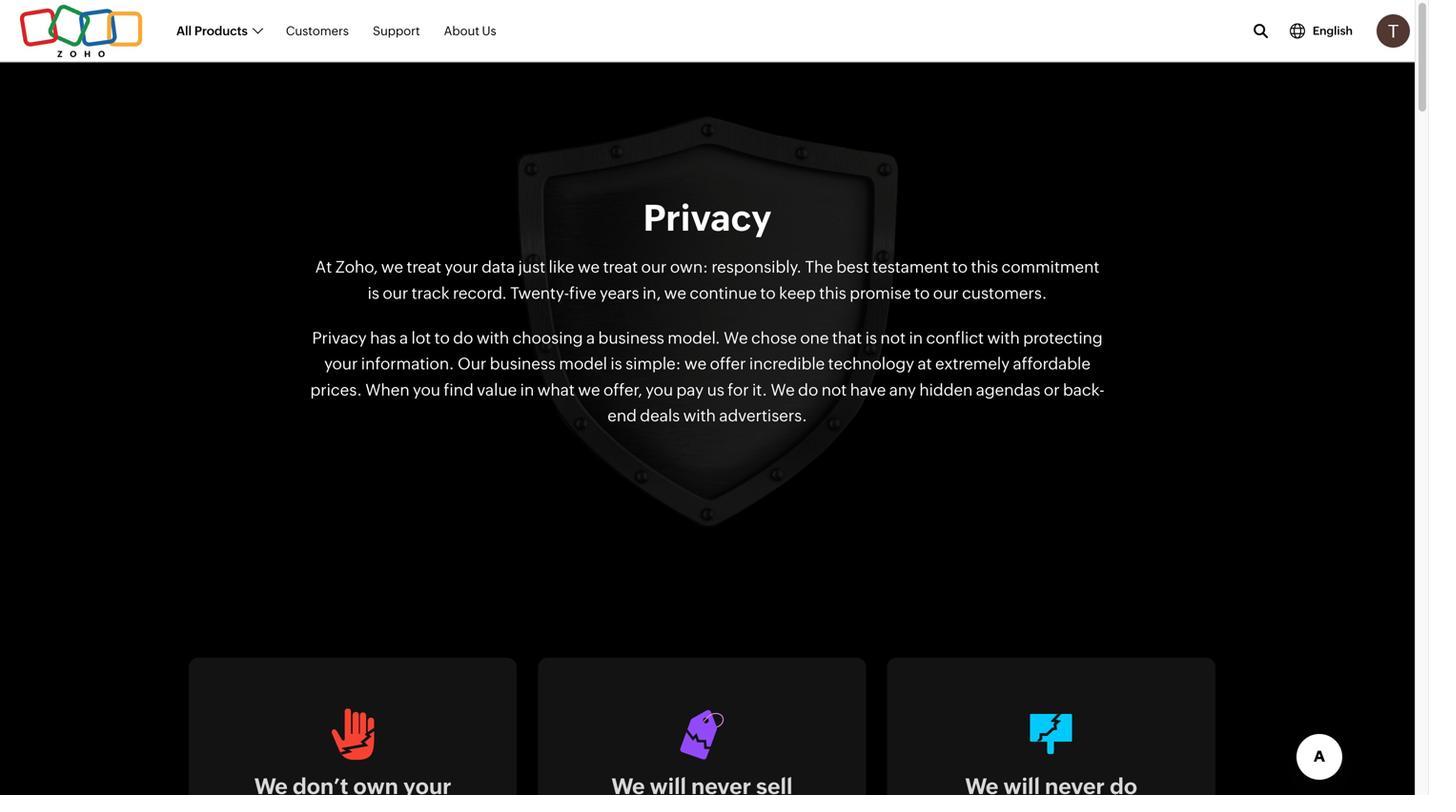 Task type: locate. For each thing, give the bounding box(es) containing it.
you
[[413, 380, 441, 399], [646, 380, 673, 399]]

2 vertical spatial is
[[611, 354, 622, 373]]

a left lot
[[400, 328, 408, 347]]

our left track
[[383, 283, 408, 302]]

do down the incredible
[[798, 380, 818, 399]]

1 horizontal spatial you
[[646, 380, 673, 399]]

1 horizontal spatial is
[[611, 354, 622, 373]]

you left find at left
[[413, 380, 441, 399]]

with down pay
[[683, 406, 716, 425]]

your up record.
[[445, 258, 478, 276]]

in
[[909, 328, 923, 347], [520, 380, 534, 399]]

1 vertical spatial your
[[324, 354, 358, 373]]

0 horizontal spatial this
[[819, 283, 847, 302]]

privacy up own:
[[643, 197, 772, 239]]

in up at
[[909, 328, 923, 347]]

when
[[365, 380, 410, 399]]

2 treat from the left
[[603, 258, 638, 276]]

privacy left has
[[312, 328, 367, 347]]

0 horizontal spatial a
[[400, 328, 408, 347]]

0 horizontal spatial in
[[520, 380, 534, 399]]

0 horizontal spatial with
[[477, 328, 509, 347]]

data
[[482, 258, 515, 276]]

about
[[444, 24, 480, 38]]

our up the in,
[[641, 258, 667, 276]]

0 vertical spatial business
[[598, 328, 664, 347]]

a up model on the top left
[[586, 328, 595, 347]]

technology
[[828, 354, 915, 373]]

testament
[[873, 258, 949, 276]]

privacy
[[643, 197, 772, 239], [312, 328, 367, 347]]

0 vertical spatial privacy
[[643, 197, 772, 239]]

is right that
[[866, 328, 877, 347]]

1 horizontal spatial privacy
[[643, 197, 772, 239]]

for
[[728, 380, 749, 399]]

we up offer at the top
[[724, 328, 748, 347]]

business down choosing
[[490, 354, 556, 373]]

you up deals
[[646, 380, 673, 399]]

treat
[[407, 258, 441, 276], [603, 258, 638, 276]]

twenty-
[[510, 283, 569, 302]]

support link
[[373, 13, 420, 49]]

privacy inside privacy has a lot to do with choosing a business model. we chose one that is not in conflict with protecting your information. our business model is simple: we offer incredible technology at extremely affordable prices. when you find value in what we offer, you pay us for it. we do not have any hidden agendas or back- end deals with advertisers.
[[312, 328, 367, 347]]

customers
[[286, 24, 349, 38]]

1 horizontal spatial with
[[683, 406, 716, 425]]

1 vertical spatial privacy
[[312, 328, 367, 347]]

find
[[444, 380, 474, 399]]

1 horizontal spatial we
[[771, 380, 795, 399]]

0 vertical spatial is
[[368, 283, 379, 302]]

we right it.
[[771, 380, 795, 399]]

to
[[952, 258, 968, 276], [760, 283, 776, 302], [915, 283, 930, 302], [434, 328, 450, 347]]

like
[[549, 258, 574, 276]]

do
[[453, 328, 473, 347], [798, 380, 818, 399]]

0 vertical spatial in
[[909, 328, 923, 347]]

has
[[370, 328, 396, 347]]

0 horizontal spatial is
[[368, 283, 379, 302]]

this
[[971, 258, 998, 276], [819, 283, 847, 302]]

2 horizontal spatial with
[[987, 328, 1020, 347]]

1 horizontal spatial your
[[445, 258, 478, 276]]

to down the testament at the top right
[[915, 283, 930, 302]]

not up technology
[[881, 328, 906, 347]]

us
[[482, 24, 497, 38]]

prices.
[[310, 380, 362, 399]]

your up prices.
[[324, 354, 358, 373]]

2 a from the left
[[586, 328, 595, 347]]

1 horizontal spatial not
[[881, 328, 906, 347]]

1 vertical spatial this
[[819, 283, 847, 302]]

0 vertical spatial do
[[453, 328, 473, 347]]

about us
[[444, 24, 497, 38]]

do up our
[[453, 328, 473, 347]]

not left have
[[822, 380, 847, 399]]

this down the
[[819, 283, 847, 302]]

1 horizontal spatial treat
[[603, 258, 638, 276]]

in left what
[[520, 380, 534, 399]]

incredible
[[749, 354, 825, 373]]

we right zoho,
[[381, 258, 403, 276]]

this up "customers."
[[971, 258, 998, 276]]

to right lot
[[434, 328, 450, 347]]

0 horizontal spatial you
[[413, 380, 441, 399]]

is inside at zoho, we treat your data just like we treat our own: responsibly. the best testament to this commitment is our track record. twenty-five years in, we continue to keep this promise to our customers.
[[368, 283, 379, 302]]

your
[[445, 258, 478, 276], [324, 354, 358, 373]]

end
[[608, 406, 637, 425]]

0 vertical spatial your
[[445, 258, 478, 276]]

1 vertical spatial is
[[866, 328, 877, 347]]

simple:
[[626, 354, 681, 373]]

products
[[194, 24, 248, 38]]

0 horizontal spatial we
[[724, 328, 748, 347]]

protecting
[[1023, 328, 1103, 347]]

us
[[707, 380, 725, 399]]

with up our
[[477, 328, 509, 347]]

1 horizontal spatial do
[[798, 380, 818, 399]]

is
[[368, 283, 379, 302], [866, 328, 877, 347], [611, 354, 622, 373]]

chose
[[751, 328, 797, 347]]

1 vertical spatial not
[[822, 380, 847, 399]]

not
[[881, 328, 906, 347], [822, 380, 847, 399]]

in,
[[643, 283, 661, 302]]

we
[[724, 328, 748, 347], [771, 380, 795, 399]]

advertisers.
[[719, 406, 807, 425]]

hidden
[[920, 380, 973, 399]]

one
[[800, 328, 829, 347]]

0 horizontal spatial treat
[[407, 258, 441, 276]]

1 vertical spatial in
[[520, 380, 534, 399]]

your inside at zoho, we treat your data just like we treat our own: responsibly. the best testament to this commitment is our track record. twenty-five years in, we continue to keep this promise to our customers.
[[445, 258, 478, 276]]

0 vertical spatial this
[[971, 258, 998, 276]]

pay
[[677, 380, 704, 399]]

0 horizontal spatial your
[[324, 354, 358, 373]]

treat up track
[[407, 258, 441, 276]]

about us link
[[444, 13, 497, 49]]

a
[[400, 328, 408, 347], [586, 328, 595, 347]]

is down zoho,
[[368, 283, 379, 302]]

at
[[315, 258, 332, 276]]

1 vertical spatial we
[[771, 380, 795, 399]]

0 horizontal spatial business
[[490, 354, 556, 373]]

0 horizontal spatial do
[[453, 328, 473, 347]]

1 horizontal spatial a
[[586, 328, 595, 347]]

customers link
[[286, 13, 349, 49]]

0 vertical spatial we
[[724, 328, 748, 347]]

we down the model.
[[685, 354, 707, 373]]

1 vertical spatial do
[[798, 380, 818, 399]]

continue
[[690, 283, 757, 302]]

model.
[[668, 328, 721, 347]]

our
[[641, 258, 667, 276], [383, 283, 408, 302], [933, 283, 959, 302]]

that
[[832, 328, 862, 347]]

with
[[477, 328, 509, 347], [987, 328, 1020, 347], [683, 406, 716, 425]]

2 horizontal spatial our
[[933, 283, 959, 302]]

with up extremely
[[987, 328, 1020, 347]]

or
[[1044, 380, 1060, 399]]

best
[[837, 258, 869, 276]]

privacy for privacy has a lot to do with choosing a business model. we chose one that is not in conflict with protecting your information. our business model is simple: we offer incredible technology at extremely affordable prices. when you find value in what we offer, you pay us for it. we do not have any hidden agendas or back- end deals with advertisers.
[[312, 328, 367, 347]]

is up offer,
[[611, 354, 622, 373]]

privacy has a lot to do with choosing a business model. we chose one that is not in conflict with protecting your information. our business model is simple: we offer incredible technology at extremely affordable prices. when you find value in what we offer, you pay us for it. we do not have any hidden agendas or back- end deals with advertisers.
[[310, 328, 1105, 425]]

what
[[538, 380, 575, 399]]

we
[[381, 258, 403, 276], [578, 258, 600, 276], [664, 283, 687, 302], [685, 354, 707, 373], [578, 380, 600, 399]]

business
[[598, 328, 664, 347], [490, 354, 556, 373]]

business up simple:
[[598, 328, 664, 347]]

our
[[458, 354, 487, 373]]

2 horizontal spatial is
[[866, 328, 877, 347]]

0 horizontal spatial privacy
[[312, 328, 367, 347]]

treat up years
[[603, 258, 638, 276]]

commitment
[[1002, 258, 1100, 276]]

we down model on the top left
[[578, 380, 600, 399]]

privacy for privacy
[[643, 197, 772, 239]]

our down the testament at the top right
[[933, 283, 959, 302]]



Task type: describe. For each thing, give the bounding box(es) containing it.
we right the in,
[[664, 283, 687, 302]]

it.
[[752, 380, 767, 399]]

2 you from the left
[[646, 380, 673, 399]]

model
[[559, 354, 607, 373]]

to down responsibly.
[[760, 283, 776, 302]]

customers.
[[962, 283, 1047, 302]]

record.
[[453, 283, 507, 302]]

1 you from the left
[[413, 380, 441, 399]]

0 vertical spatial not
[[881, 328, 906, 347]]

offer,
[[604, 380, 642, 399]]

we up five
[[578, 258, 600, 276]]

five
[[569, 283, 597, 302]]

at
[[918, 354, 932, 373]]

deals
[[640, 406, 680, 425]]

own:
[[670, 258, 708, 276]]

at zoho, we treat your data just like we treat our own: responsibly. the best testament to this commitment is our track record. twenty-five years in, we continue to keep this promise to our customers.
[[315, 258, 1100, 302]]

support
[[373, 24, 420, 38]]

1 vertical spatial business
[[490, 354, 556, 373]]

have
[[850, 380, 886, 399]]

0 horizontal spatial not
[[822, 380, 847, 399]]

your inside privacy has a lot to do with choosing a business model. we chose one that is not in conflict with protecting your information. our business model is simple: we offer incredible technology at extremely affordable prices. when you find value in what we offer, you pay us for it. we do not have any hidden agendas or back- end deals with advertisers.
[[324, 354, 358, 373]]

just
[[518, 258, 546, 276]]

the
[[805, 258, 833, 276]]

all products link
[[176, 13, 262, 49]]

1 horizontal spatial in
[[909, 328, 923, 347]]

offer
[[710, 354, 746, 373]]

any
[[889, 380, 916, 399]]

agendas
[[976, 380, 1041, 399]]

affordable
[[1013, 354, 1091, 373]]

1 a from the left
[[400, 328, 408, 347]]

1 horizontal spatial this
[[971, 258, 998, 276]]

1 horizontal spatial business
[[598, 328, 664, 347]]

to right the testament at the top right
[[952, 258, 968, 276]]

terry turtle image
[[1377, 14, 1410, 48]]

english
[[1313, 24, 1353, 37]]

promise
[[850, 283, 911, 302]]

information.
[[361, 354, 454, 373]]

back-
[[1063, 380, 1105, 399]]

track
[[412, 283, 450, 302]]

lot
[[411, 328, 431, 347]]

zoho,
[[335, 258, 378, 276]]

0 horizontal spatial our
[[383, 283, 408, 302]]

1 horizontal spatial our
[[641, 258, 667, 276]]

extremely
[[935, 354, 1010, 373]]

1 treat from the left
[[407, 258, 441, 276]]

years
[[600, 283, 639, 302]]

value
[[477, 380, 517, 399]]

responsibly.
[[712, 258, 802, 276]]

choosing
[[513, 328, 583, 347]]

keep
[[779, 283, 816, 302]]

conflict
[[926, 328, 984, 347]]

to inside privacy has a lot to do with choosing a business model. we chose one that is not in conflict with protecting your information. our business model is simple: we offer incredible technology at extremely affordable prices. when you find value in what we offer, you pay us for it. we do not have any hidden agendas or back- end deals with advertisers.
[[434, 328, 450, 347]]

all
[[176, 24, 192, 38]]

all products
[[176, 24, 248, 38]]



Task type: vqa. For each thing, say whether or not it's contained in the screenshot.
hidden
yes



